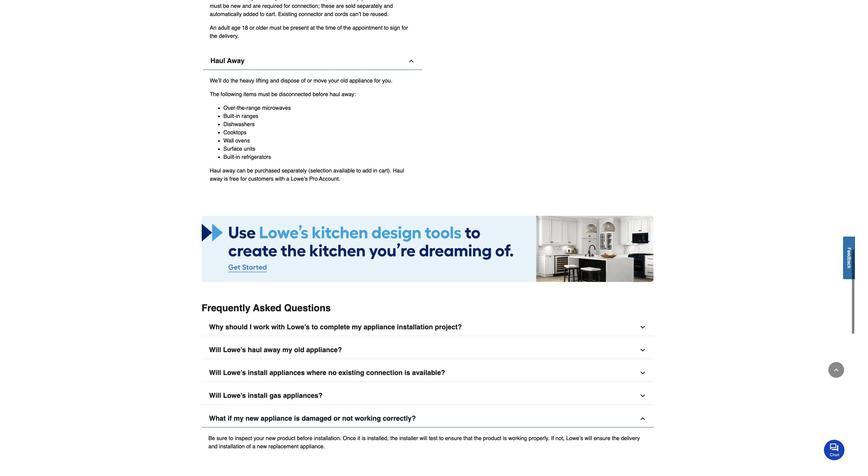 Task type: vqa. For each thing, say whether or not it's contained in the screenshot.
in
yes



Task type: describe. For each thing, give the bounding box(es) containing it.
will lowe's haul away my old appliance? button
[[202, 342, 654, 359]]

and down all
[[384, 3, 393, 9]]

working inside button
[[355, 415, 381, 423]]

before inside be sure to inspect your new product before installation. once it is installed, the installer will test to ensure that the product is working properly. if not, lowe's will ensure the delivery and installation of a new replacement appliance.
[[297, 436, 313, 442]]

connection
[[366, 369, 403, 377]]

that
[[463, 436, 473, 442]]

old inside button
[[294, 346, 304, 354]]

2 e from the top
[[847, 253, 852, 256]]

f
[[847, 248, 852, 251]]

separately inside additional delivery fees may include travel costs, tools and trip permits. all cords must be new and are required for connection; these are sold separately and automatically added to cart. existing connector and cords can't be reused.
[[357, 3, 382, 9]]

installation inside be sure to inspect your new product before installation. once it is installed, the installer will test to ensure that the product is working properly. if not, lowe's will ensure the delivery and installation of a new replacement appliance.
[[219, 444, 245, 450]]

and inside be sure to inspect your new product before installation. once it is installed, the installer will test to ensure that the product is working properly. if not, lowe's will ensure the delivery and installation of a new replacement appliance.
[[208, 444, 218, 450]]

k
[[847, 266, 852, 269]]

if
[[551, 436, 554, 442]]

lowe's inside be sure to inspect your new product before installation. once it is installed, the installer will test to ensure that the product is working properly. if not, lowe's will ensure the delivery and installation of a new replacement appliance.
[[566, 436, 583, 442]]

no
[[328, 369, 337, 377]]

lifting
[[256, 78, 269, 84]]

to inside haul away can be purchased separately (selection available to add in cart). haul away is free for customers with a lowe's pro account.
[[356, 168, 361, 174]]

and down 'these'
[[324, 11, 333, 17]]

project?
[[435, 323, 462, 331]]

chevron up image
[[833, 367, 840, 374]]

1 built- from the top
[[223, 113, 236, 119]]

time
[[326, 25, 336, 31]]

0 vertical spatial in
[[236, 113, 240, 119]]

be down the additional
[[223, 3, 229, 9]]

a inside button
[[847, 261, 852, 264]]

permits.
[[362, 0, 381, 1]]

the following items must be disconnected before haul away:
[[210, 91, 356, 98]]

2 are from the left
[[336, 3, 344, 9]]

i
[[250, 323, 252, 331]]

or inside an adult age 18 or older must be present at the time of the appointment to sign for the delivery.
[[250, 25, 254, 31]]

for left you.
[[374, 78, 381, 84]]

to right test
[[439, 436, 444, 442]]

haul away
[[210, 57, 245, 65]]

will lowe's install gas appliances? button
[[202, 388, 654, 405]]

(selection
[[308, 168, 332, 174]]

cart). haul
[[379, 168, 404, 174]]

travel
[[298, 0, 312, 1]]

delivery inside additional delivery fees may include travel costs, tools and trip permits. all cords must be new and are required for connection; these are sold separately and automatically added to cart. existing connector and cords can't be reused.
[[235, 0, 254, 1]]

may
[[267, 0, 278, 1]]

sold
[[346, 3, 356, 9]]

chevron down image
[[639, 324, 646, 331]]

dispose
[[281, 78, 300, 84]]

new inside additional delivery fees may include travel costs, tools and trip permits. all cords must be new and are required for connection; these are sold separately and automatically added to cart. existing connector and cords can't be reused.
[[231, 3, 241, 9]]

be right can't
[[363, 11, 369, 17]]

cooktops
[[223, 130, 247, 136]]

will lowe's install gas appliances?
[[209, 392, 323, 400]]

at
[[310, 25, 315, 31]]

f e e d b a c k
[[847, 248, 852, 269]]

2 vertical spatial must
[[258, 91, 270, 98]]

0 horizontal spatial cords
[[335, 11, 348, 17]]

1 horizontal spatial or
[[307, 78, 312, 84]]

away
[[227, 57, 245, 65]]

can
[[237, 168, 246, 174]]

1 vertical spatial away
[[210, 176, 223, 182]]

additional
[[210, 0, 234, 1]]

b
[[847, 259, 852, 261]]

0 vertical spatial appliance
[[349, 78, 373, 84]]

costs,
[[313, 0, 327, 1]]

fees
[[256, 0, 266, 1]]

2 product from the left
[[483, 436, 501, 442]]

2 horizontal spatial my
[[352, 323, 362, 331]]

use lowe's kitchen design tools to create the kitchen you're dreaming of. get started. image
[[202, 216, 654, 282]]

will lowe's haul away my old appliance?
[[209, 346, 342, 354]]

in inside haul away can be purchased separately (selection available to add in cart). haul away is free for customers with a lowe's pro account.
[[373, 168, 377, 174]]

connector
[[299, 11, 323, 17]]

2 ensure from the left
[[594, 436, 611, 442]]

haul for haul away can be purchased separately (selection available to add in cart). haul away is free for customers with a lowe's pro account.
[[210, 168, 221, 174]]

with inside haul away can be purchased separately (selection available to add in cart). haul away is free for customers with a lowe's pro account.
[[275, 176, 285, 182]]

0 vertical spatial haul
[[330, 91, 340, 98]]

ovens
[[235, 138, 250, 144]]

working inside be sure to inspect your new product before installation. once it is installed, the installer will test to ensure that the product is working properly. if not, lowe's will ensure the delivery and installation of a new replacement appliance.
[[508, 436, 527, 442]]

appliances?
[[283, 392, 323, 400]]

away:
[[342, 91, 356, 98]]

delivery.
[[219, 33, 239, 39]]

connection;
[[292, 3, 320, 9]]

chevron up image for haul away
[[408, 58, 415, 64]]

18
[[242, 25, 248, 31]]

what if my new appliance is damaged or not working correctly?
[[209, 415, 416, 423]]

these
[[321, 3, 335, 9]]

installation inside button
[[397, 323, 433, 331]]

new left replacement
[[257, 444, 267, 450]]

older
[[256, 25, 268, 31]]

be inside haul away can be purchased separately (selection available to add in cart). haul away is free for customers with a lowe's pro account.
[[247, 168, 253, 174]]

must inside additional delivery fees may include travel costs, tools and trip permits. all cords must be new and are required for connection; these are sold separately and automatically added to cart. existing connector and cords can't be reused.
[[210, 3, 222, 9]]

required
[[262, 3, 282, 9]]

microwaves
[[262, 105, 291, 111]]

work
[[253, 323, 269, 331]]

installed,
[[367, 436, 389, 442]]

properly.
[[529, 436, 550, 442]]

frequently
[[202, 303, 250, 314]]

of inside be sure to inspect your new product before installation. once it is installed, the installer will test to ensure that the product is working properly. if not, lowe's will ensure the delivery and installation of a new replacement appliance.
[[246, 444, 251, 450]]

sure
[[217, 436, 227, 442]]

age
[[231, 25, 240, 31]]

surface
[[223, 146, 242, 152]]

complete
[[320, 323, 350, 331]]

appointment
[[353, 25, 383, 31]]

test
[[429, 436, 438, 442]]

2 will from the left
[[585, 436, 592, 442]]

disconnected
[[279, 91, 311, 98]]

gas
[[270, 392, 281, 400]]

be up microwaves
[[271, 91, 278, 98]]

we'll
[[210, 78, 222, 84]]

install for appliances
[[248, 369, 268, 377]]

wall
[[223, 138, 234, 144]]

the
[[210, 91, 219, 98]]

why should i work with lowe's to complete my appliance installation project?
[[209, 323, 462, 331]]

questions
[[284, 303, 331, 314]]

chevron up image for what if my new appliance is damaged or not working correctly?
[[639, 416, 646, 423]]

add
[[363, 168, 372, 174]]

scroll to top element
[[829, 363, 844, 378]]

damaged
[[302, 415, 332, 423]]

you.
[[382, 78, 393, 84]]



Task type: locate. For each thing, give the bounding box(es) containing it.
a up "k"
[[847, 261, 852, 264]]

be left present
[[283, 25, 289, 31]]

1 e from the top
[[847, 251, 852, 253]]

and down be
[[208, 444, 218, 450]]

replacement
[[269, 444, 299, 450]]

is
[[224, 176, 228, 182], [405, 369, 410, 377], [294, 415, 300, 423], [362, 436, 366, 442], [503, 436, 507, 442]]

haul inside button
[[248, 346, 262, 354]]

away inside button
[[264, 346, 281, 354]]

following
[[221, 91, 242, 98]]

chevron down image inside will lowe's install gas appliances? button
[[639, 393, 646, 400]]

what if my new appliance is damaged or not working correctly? button
[[202, 411, 654, 428]]

delivery
[[235, 0, 254, 1], [621, 436, 640, 442]]

my
[[352, 323, 362, 331], [282, 346, 292, 354], [234, 415, 244, 423]]

away
[[223, 168, 235, 174], [210, 176, 223, 182], [264, 346, 281, 354]]

1 vertical spatial chevron up image
[[639, 416, 646, 423]]

to right sure
[[229, 436, 233, 442]]

3 will from the top
[[209, 392, 221, 400]]

1 vertical spatial separately
[[282, 168, 307, 174]]

installation down sure
[[219, 444, 245, 450]]

reused.
[[370, 11, 389, 17]]

present
[[291, 25, 309, 31]]

of inside an adult age 18 or older must be present at the time of the appointment to sign for the delivery.
[[337, 25, 342, 31]]

over-the-range microwaves built-in ranges dishwashers cooktops wall ovens surface units built-in refrigerators
[[223, 105, 291, 160]]

3 chevron down image from the top
[[639, 393, 646, 400]]

will
[[209, 346, 221, 354], [209, 369, 221, 377], [209, 392, 221, 400]]

0 horizontal spatial of
[[246, 444, 251, 450]]

or inside button
[[334, 415, 340, 423]]

will
[[420, 436, 427, 442], [585, 436, 592, 442]]

0 vertical spatial separately
[[357, 3, 382, 9]]

cords down sold
[[335, 11, 348, 17]]

1 horizontal spatial delivery
[[621, 436, 640, 442]]

1 horizontal spatial installation
[[397, 323, 433, 331]]

before up appliance.
[[297, 436, 313, 442]]

of down inspect
[[246, 444, 251, 450]]

0 vertical spatial cords
[[390, 0, 403, 1]]

0 vertical spatial before
[[313, 91, 328, 98]]

adult
[[218, 25, 230, 31]]

to inside additional delivery fees may include travel costs, tools and trip permits. all cords must be new and are required for connection; these are sold separately and automatically added to cart. existing connector and cords can't be reused.
[[260, 11, 264, 17]]

0 horizontal spatial ensure
[[445, 436, 462, 442]]

is inside haul away can be purchased separately (selection available to add in cart). haul away is free for customers with a lowe's pro account.
[[224, 176, 228, 182]]

product
[[277, 436, 296, 442], [483, 436, 501, 442]]

are down tools
[[336, 3, 344, 9]]

1 vertical spatial in
[[236, 154, 240, 160]]

0 vertical spatial of
[[337, 25, 342, 31]]

0 vertical spatial or
[[250, 25, 254, 31]]

or right 18
[[250, 25, 254, 31]]

separately
[[357, 3, 382, 9], [282, 168, 307, 174]]

e up b
[[847, 253, 852, 256]]

0 horizontal spatial your
[[254, 436, 264, 442]]

be right can
[[247, 168, 253, 174]]

chevron down image for appliance?
[[639, 347, 646, 354]]

cords right all
[[390, 0, 403, 1]]

away left "free"
[[210, 176, 223, 182]]

additional delivery fees may include travel costs, tools and trip permits. all cords must be new and are required for connection; these are sold separately and automatically added to cart. existing connector and cords can't be reused.
[[210, 0, 403, 17]]

delivery inside be sure to inspect your new product before installation. once it is installed, the installer will test to ensure that the product is working properly. if not, lowe's will ensure the delivery and installation of a new replacement appliance.
[[621, 436, 640, 442]]

and up 'added'
[[242, 3, 251, 9]]

units
[[244, 146, 255, 152]]

0 vertical spatial installation
[[397, 323, 433, 331]]

the
[[316, 25, 324, 31], [343, 25, 351, 31], [210, 33, 217, 39], [231, 78, 238, 84], [390, 436, 398, 442], [474, 436, 482, 442], [612, 436, 620, 442]]

available?
[[412, 369, 445, 377]]

1 horizontal spatial working
[[508, 436, 527, 442]]

installer
[[399, 436, 418, 442]]

1 vertical spatial installation
[[219, 444, 245, 450]]

1 vertical spatial will
[[209, 369, 221, 377]]

why should i work with lowe's to complete my appliance installation project? button
[[202, 319, 654, 336]]

items
[[244, 91, 257, 98]]

new up inspect
[[246, 415, 259, 423]]

to left complete
[[312, 323, 318, 331]]

to left sign
[[384, 25, 389, 31]]

a left replacement
[[252, 444, 256, 450]]

1 vertical spatial appliance
[[364, 323, 395, 331]]

old
[[341, 78, 348, 84], [294, 346, 304, 354]]

new up automatically
[[231, 3, 241, 9]]

0 horizontal spatial old
[[294, 346, 304, 354]]

0 vertical spatial delivery
[[235, 0, 254, 1]]

1 vertical spatial before
[[297, 436, 313, 442]]

with
[[275, 176, 285, 182], [271, 323, 285, 331]]

separately down permits.
[[357, 3, 382, 9]]

product right that
[[483, 436, 501, 442]]

0 horizontal spatial working
[[355, 415, 381, 423]]

2 will from the top
[[209, 369, 221, 377]]

what
[[209, 415, 226, 423]]

2 install from the top
[[248, 392, 268, 400]]

1 vertical spatial or
[[307, 78, 312, 84]]

to inside an adult age 18 or older must be present at the time of the appointment to sign for the delivery.
[[384, 25, 389, 31]]

where
[[307, 369, 326, 377]]

for inside haul away can be purchased separately (selection available to add in cart). haul away is free for customers with a lowe's pro account.
[[240, 176, 247, 182]]

over-
[[223, 105, 237, 111]]

2 horizontal spatial a
[[847, 261, 852, 264]]

in up dishwashers
[[236, 113, 240, 119]]

chevron down image inside will lowe's install appliances where no existing connection is available? button
[[639, 370, 646, 377]]

or left the move
[[307, 78, 312, 84]]

will lowe's install appliances where no existing connection is available?
[[209, 369, 445, 377]]

1 horizontal spatial are
[[336, 3, 344, 9]]

tools
[[329, 0, 340, 1]]

an
[[210, 25, 216, 31]]

2 horizontal spatial or
[[334, 415, 340, 423]]

trip
[[353, 0, 360, 1]]

0 vertical spatial a
[[286, 176, 289, 182]]

to inside button
[[312, 323, 318, 331]]

1 horizontal spatial haul
[[330, 91, 340, 98]]

and right lifting
[[270, 78, 279, 84]]

1 vertical spatial haul
[[248, 346, 262, 354]]

or left not
[[334, 415, 340, 423]]

for down can
[[240, 176, 247, 182]]

0 horizontal spatial my
[[234, 415, 244, 423]]

1 horizontal spatial chevron up image
[[639, 416, 646, 423]]

installation
[[397, 323, 433, 331], [219, 444, 245, 450]]

of right dispose at left
[[301, 78, 306, 84]]

be
[[208, 436, 215, 442]]

0 vertical spatial away
[[223, 168, 235, 174]]

install for gas
[[248, 392, 268, 400]]

1 vertical spatial of
[[301, 78, 306, 84]]

2 vertical spatial or
[[334, 415, 340, 423]]

1 vertical spatial with
[[271, 323, 285, 331]]

chevron up image
[[408, 58, 415, 64], [639, 416, 646, 423]]

in down surface
[[236, 154, 240, 160]]

be inside an adult age 18 or older must be present at the time of the appointment to sign for the delivery.
[[283, 25, 289, 31]]

separately inside haul away can be purchased separately (selection available to add in cart). haul away is free for customers with a lowe's pro account.
[[282, 168, 307, 174]]

1 will from the top
[[209, 346, 221, 354]]

haul inside button
[[210, 57, 225, 65]]

0 vertical spatial install
[[248, 369, 268, 377]]

your inside be sure to inspect your new product before installation. once it is installed, the installer will test to ensure that the product is working properly. if not, lowe's will ensure the delivery and installation of a new replacement appliance.
[[254, 436, 264, 442]]

0 vertical spatial with
[[275, 176, 285, 182]]

old up away:
[[341, 78, 348, 84]]

1 vertical spatial your
[[254, 436, 264, 442]]

account.
[[319, 176, 340, 182]]

before down the move
[[313, 91, 328, 98]]

new inside button
[[246, 415, 259, 423]]

to left cart.
[[260, 11, 264, 17]]

my up the appliances
[[282, 346, 292, 354]]

will for will lowe's install gas appliances?
[[209, 392, 221, 400]]

chevron down image inside will lowe's haul away my old appliance? button
[[639, 347, 646, 354]]

existing
[[339, 369, 364, 377]]

1 vertical spatial a
[[847, 261, 852, 264]]

away down the work
[[264, 346, 281, 354]]

built- down surface
[[223, 154, 236, 160]]

must right older
[[270, 25, 281, 31]]

chevron up image inside what if my new appliance is damaged or not working correctly? button
[[639, 416, 646, 423]]

my right complete
[[352, 323, 362, 331]]

1 horizontal spatial old
[[341, 78, 348, 84]]

with inside button
[[271, 323, 285, 331]]

added
[[243, 11, 258, 17]]

heavy
[[240, 78, 254, 84]]

1 horizontal spatial of
[[301, 78, 306, 84]]

2 vertical spatial chevron down image
[[639, 393, 646, 400]]

0 vertical spatial my
[[352, 323, 362, 331]]

are
[[253, 3, 261, 9], [336, 3, 344, 9]]

my right if on the left of the page
[[234, 415, 244, 423]]

old left "appliance?"
[[294, 346, 304, 354]]

1 vertical spatial chevron down image
[[639, 370, 646, 377]]

1 will from the left
[[420, 436, 427, 442]]

0 vertical spatial must
[[210, 3, 222, 9]]

1 horizontal spatial separately
[[357, 3, 382, 9]]

separately left (selection
[[282, 168, 307, 174]]

free
[[230, 176, 239, 182]]

a inside be sure to inspect your new product before installation. once it is installed, the installer will test to ensure that the product is working properly. if not, lowe's will ensure the delivery and installation of a new replacement appliance.
[[252, 444, 256, 450]]

1 horizontal spatial my
[[282, 346, 292, 354]]

purchased
[[255, 168, 280, 174]]

cords
[[390, 0, 403, 1], [335, 11, 348, 17]]

why
[[209, 323, 224, 331]]

once
[[343, 436, 356, 442]]

1 vertical spatial my
[[282, 346, 292, 354]]

a left pro at top
[[286, 176, 289, 182]]

2 vertical spatial appliance
[[261, 415, 292, 423]]

haul away button
[[203, 52, 422, 70]]

built-
[[223, 113, 236, 119], [223, 154, 236, 160]]

installation up will lowe's haul away my old appliance? button
[[397, 323, 433, 331]]

automatically
[[210, 11, 242, 17]]

2 vertical spatial my
[[234, 415, 244, 423]]

0 horizontal spatial will
[[420, 436, 427, 442]]

working
[[355, 415, 381, 423], [508, 436, 527, 442]]

1 vertical spatial install
[[248, 392, 268, 400]]

2 built- from the top
[[223, 154, 236, 160]]

appliance?
[[306, 346, 342, 354]]

chevron down image
[[639, 347, 646, 354], [639, 370, 646, 377], [639, 393, 646, 400]]

product up replacement
[[277, 436, 296, 442]]

lowe's inside haul away can be purchased separately (selection available to add in cart). haul away is free for customers with a lowe's pro account.
[[291, 176, 308, 182]]

with right the work
[[271, 323, 285, 331]]

your right inspect
[[254, 436, 264, 442]]

haul inside haul away can be purchased separately (selection available to add in cart). haul away is free for customers with a lowe's pro account.
[[210, 168, 221, 174]]

range
[[247, 105, 261, 111]]

your
[[328, 78, 339, 84], [254, 436, 264, 442]]

1 vertical spatial old
[[294, 346, 304, 354]]

chevron up image inside the 'haul away' button
[[408, 58, 415, 64]]

haul for haul away
[[210, 57, 225, 65]]

1 are from the left
[[253, 3, 261, 9]]

for inside additional delivery fees may include travel costs, tools and trip permits. all cords must be new and are required for connection; these are sold separately and automatically added to cart. existing connector and cords can't be reused.
[[284, 3, 290, 9]]

1 vertical spatial delivery
[[621, 436, 640, 442]]

inspect
[[235, 436, 252, 442]]

customers
[[248, 176, 274, 182]]

1 horizontal spatial product
[[483, 436, 501, 442]]

2 vertical spatial away
[[264, 346, 281, 354]]

1 chevron down image from the top
[[639, 347, 646, 354]]

0 vertical spatial old
[[341, 78, 348, 84]]

1 vertical spatial haul
[[210, 168, 221, 174]]

include
[[279, 0, 297, 1]]

will right "not,"
[[585, 436, 592, 442]]

haul
[[330, 91, 340, 98], [248, 346, 262, 354]]

for
[[284, 3, 290, 9], [402, 25, 408, 31], [374, 78, 381, 84], [240, 176, 247, 182]]

with down purchased
[[275, 176, 285, 182]]

1 vertical spatial must
[[270, 25, 281, 31]]

cart.
[[266, 11, 277, 17]]

for right sign
[[402, 25, 408, 31]]

for down include
[[284, 3, 290, 9]]

your right the move
[[328, 78, 339, 84]]

a inside haul away can be purchased separately (selection available to add in cart). haul away is free for customers with a lowe's pro account.
[[286, 176, 289, 182]]

1 install from the top
[[248, 369, 268, 377]]

1 horizontal spatial cords
[[390, 0, 403, 1]]

must down lifting
[[258, 91, 270, 98]]

for inside an adult age 18 or older must be present at the time of the appointment to sign for the delivery.
[[402, 25, 408, 31]]

2 vertical spatial of
[[246, 444, 251, 450]]

correctly?
[[383, 415, 416, 423]]

away up "free"
[[223, 168, 235, 174]]

must inside an adult age 18 or older must be present at the time of the appointment to sign for the delivery.
[[270, 25, 281, 31]]

do
[[223, 78, 229, 84]]

frequently asked questions
[[202, 303, 331, 314]]

haul left away
[[210, 57, 225, 65]]

dishwashers
[[223, 121, 255, 128]]

2 vertical spatial in
[[373, 168, 377, 174]]

haul left can
[[210, 168, 221, 174]]

sign
[[390, 25, 400, 31]]

haul away can be purchased separately (selection available to add in cart). haul away is free for customers with a lowe's pro account.
[[210, 168, 404, 182]]

built- down over-
[[223, 113, 236, 119]]

working right not
[[355, 415, 381, 423]]

can't
[[350, 11, 361, 17]]

1 vertical spatial cords
[[335, 11, 348, 17]]

not
[[342, 415, 353, 423]]

all
[[382, 0, 388, 1]]

0 vertical spatial working
[[355, 415, 381, 423]]

of right time
[[337, 25, 342, 31]]

0 vertical spatial your
[[328, 78, 339, 84]]

will for will lowe's haul away my old appliance?
[[209, 346, 221, 354]]

chevron down image for existing
[[639, 370, 646, 377]]

in
[[236, 113, 240, 119], [236, 154, 240, 160], [373, 168, 377, 174]]

chat invite button image
[[824, 440, 845, 461]]

or
[[250, 25, 254, 31], [307, 78, 312, 84], [334, 415, 340, 423]]

f e e d b a c k button
[[843, 237, 855, 280]]

0 horizontal spatial delivery
[[235, 0, 254, 1]]

1 horizontal spatial your
[[328, 78, 339, 84]]

must down the additional
[[210, 3, 222, 9]]

before
[[313, 91, 328, 98], [297, 436, 313, 442]]

1 horizontal spatial will
[[585, 436, 592, 442]]

install left gas
[[248, 392, 268, 400]]

in right add
[[373, 168, 377, 174]]

1 ensure from the left
[[445, 436, 462, 442]]

will left test
[[420, 436, 427, 442]]

1 horizontal spatial ensure
[[594, 436, 611, 442]]

2 vertical spatial will
[[209, 392, 221, 400]]

haul down i
[[248, 346, 262, 354]]

0 horizontal spatial haul
[[248, 346, 262, 354]]

asked
[[253, 303, 281, 314]]

if
[[228, 415, 232, 423]]

0 horizontal spatial separately
[[282, 168, 307, 174]]

1 product from the left
[[277, 436, 296, 442]]

0 vertical spatial haul
[[210, 57, 225, 65]]

are down fees
[[253, 3, 261, 9]]

will for will lowe's install appliances where no existing connection is available?
[[209, 369, 221, 377]]

2 vertical spatial a
[[252, 444, 256, 450]]

0 vertical spatial built-
[[223, 113, 236, 119]]

to left add
[[356, 168, 361, 174]]

new up replacement
[[266, 436, 276, 442]]

2 horizontal spatial of
[[337, 25, 342, 31]]

0 horizontal spatial a
[[252, 444, 256, 450]]

1 horizontal spatial a
[[286, 176, 289, 182]]

0 vertical spatial will
[[209, 346, 221, 354]]

0 horizontal spatial are
[[253, 3, 261, 9]]

0 vertical spatial chevron down image
[[639, 347, 646, 354]]

1 vertical spatial built-
[[223, 154, 236, 160]]

0 horizontal spatial or
[[250, 25, 254, 31]]

and up sold
[[342, 0, 351, 1]]

0 horizontal spatial chevron up image
[[408, 58, 415, 64]]

appliances
[[270, 369, 305, 377]]

0 horizontal spatial installation
[[219, 444, 245, 450]]

working left properly.
[[508, 436, 527, 442]]

the-
[[237, 105, 247, 111]]

0 vertical spatial chevron up image
[[408, 58, 415, 64]]

install
[[248, 369, 268, 377], [248, 392, 268, 400]]

0 horizontal spatial product
[[277, 436, 296, 442]]

d
[[847, 256, 852, 259]]

haul left away:
[[330, 91, 340, 98]]

2 chevron down image from the top
[[639, 370, 646, 377]]

install up will lowe's install gas appliances?
[[248, 369, 268, 377]]

1 vertical spatial working
[[508, 436, 527, 442]]

will lowe's install appliances where no existing connection is available? button
[[202, 365, 654, 382]]

e up the d
[[847, 251, 852, 253]]



